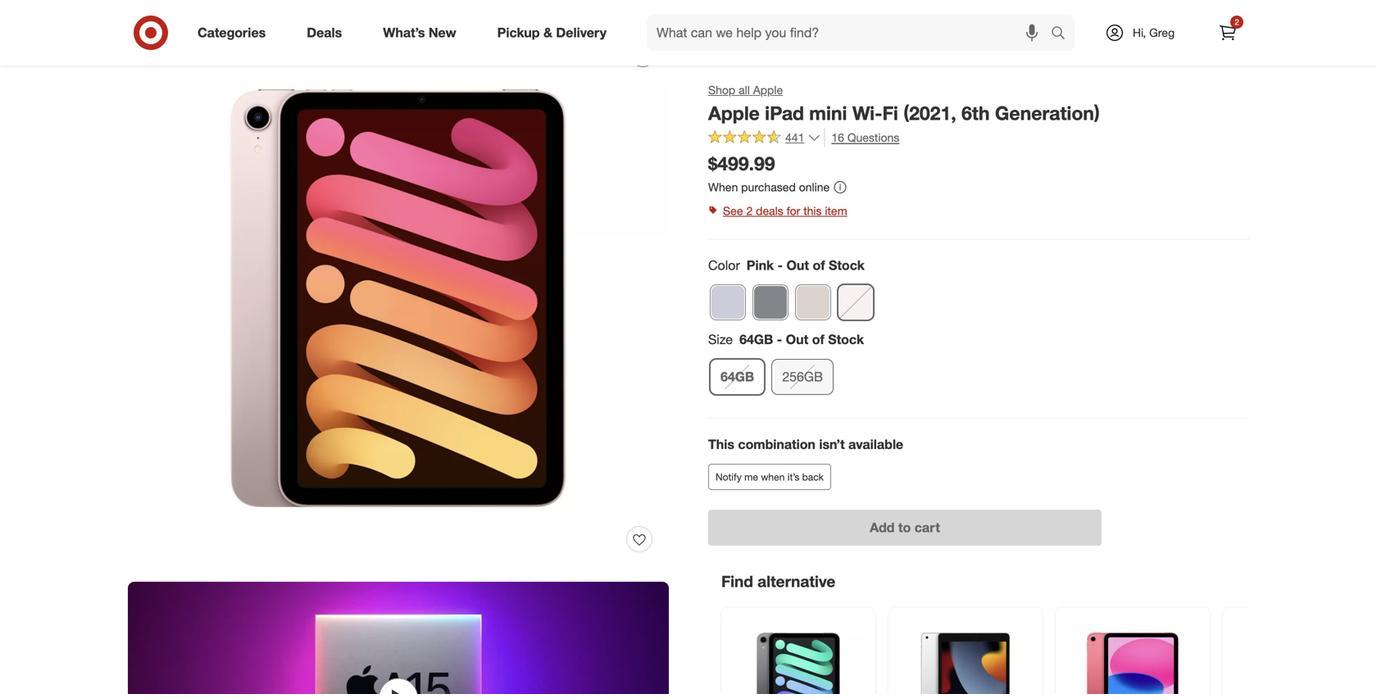 Task type: describe. For each thing, give the bounding box(es) containing it.
apple ipad 10.2-inch wi-fi 64gb (2021, 9th generation) - silver image
[[899, 618, 1033, 695]]

shop
[[709, 83, 736, 97]]

to
[[899, 520, 911, 536]]

starlight image
[[796, 285, 831, 320]]

online
[[799, 180, 830, 194]]

16 questions link
[[824, 129, 900, 147]]

add
[[870, 520, 895, 536]]

pickup & delivery
[[497, 25, 607, 41]]

notify me when it's back
[[716, 471, 824, 483]]

pink
[[747, 257, 774, 273]]

(2021,
[[904, 102, 957, 125]]

shop all apple apple ipad mini wi-fi (2021, 6th generation)
[[709, 83, 1100, 125]]

search
[[1044, 26, 1083, 42]]

see 2 deals for this item link
[[709, 200, 1250, 222]]

pink - out of stock image
[[839, 285, 873, 320]]

notify
[[716, 471, 742, 483]]

fi
[[883, 102, 899, 125]]

it's
[[788, 471, 800, 483]]

2 link
[[1210, 15, 1246, 51]]

0 horizontal spatial 2
[[747, 204, 753, 218]]

image gallery element
[[128, 28, 669, 695]]

see
[[723, 204, 743, 218]]

purple image
[[711, 285, 745, 320]]

cart
[[915, 520, 940, 536]]

questions
[[848, 131, 900, 145]]

see 2 deals for this item
[[723, 204, 848, 218]]

0 vertical spatial apple
[[753, 83, 783, 97]]

find
[[722, 572, 753, 591]]

size
[[709, 332, 733, 348]]

hi,
[[1133, 25, 1147, 40]]

stock for 64gb - out of stock
[[828, 332, 864, 348]]

wi-
[[853, 102, 883, 125]]

new
[[429, 25, 456, 41]]

when
[[709, 180, 738, 194]]

out for pink
[[787, 257, 809, 273]]

What can we help you find? suggestions appear below search field
[[647, 15, 1055, 51]]

stock for pink - out of stock
[[829, 257, 865, 273]]

color pink - out of stock
[[709, 257, 865, 273]]

pickup & delivery link
[[484, 15, 627, 51]]

deals
[[756, 204, 784, 218]]

deals
[[307, 25, 342, 41]]

add to cart
[[870, 520, 940, 536]]

me
[[745, 471, 759, 483]]

apple ipad mini wi-fi 64gb (2021, 6th generation) - space gray image
[[731, 618, 866, 695]]

16 questions
[[832, 131, 900, 145]]

add to cart button
[[709, 510, 1102, 546]]

16
[[832, 131, 845, 145]]

441
[[786, 131, 805, 145]]

- for 64gb
[[777, 332, 782, 348]]

find alternative
[[722, 572, 836, 591]]

generation)
[[995, 102, 1100, 125]]



Task type: vqa. For each thing, say whether or not it's contained in the screenshot.
rightmost /
no



Task type: locate. For each thing, give the bounding box(es) containing it.
apple down 'all'
[[709, 102, 760, 125]]

0 vertical spatial 64gb
[[740, 332, 774, 348]]

64gb right 'size' in the right of the page
[[740, 332, 774, 348]]

1 vertical spatial -
[[777, 332, 782, 348]]

apple ipad 10.9-inch wi-fi 64gb - (2022, 10th generation) - pink image
[[1066, 618, 1201, 695]]

apple ipad mini wi-fi (2021, 6th generation), 1 of 8 image
[[128, 28, 669, 569]]

$499.99
[[709, 152, 775, 175]]

out right pink
[[787, 257, 809, 273]]

6th
[[962, 102, 990, 125]]

greg
[[1150, 25, 1175, 40]]

64gb
[[740, 332, 774, 348], [721, 369, 755, 385]]

- for pink
[[778, 257, 783, 273]]

of
[[813, 257, 825, 273], [812, 332, 825, 348]]

out for 64gb
[[786, 332, 809, 348]]

1 vertical spatial 2
[[747, 204, 753, 218]]

hi, greg
[[1133, 25, 1175, 40]]

alternative
[[758, 572, 836, 591]]

for
[[787, 204, 801, 218]]

0 vertical spatial out
[[787, 257, 809, 273]]

0 vertical spatial stock
[[829, 257, 865, 273]]

of for pink
[[813, 257, 825, 273]]

back
[[803, 471, 824, 483]]

color
[[709, 257, 740, 273]]

group containing size
[[707, 331, 1250, 402]]

categories
[[198, 25, 266, 41]]

notify me when it's back button
[[709, 464, 831, 490]]

available
[[849, 437, 904, 453]]

1 horizontal spatial 2
[[1235, 17, 1240, 27]]

all
[[739, 83, 750, 97]]

this
[[804, 204, 822, 218]]

search button
[[1044, 15, 1083, 54]]

apple right 'all'
[[753, 83, 783, 97]]

space gray image
[[754, 285, 788, 320]]

2
[[1235, 17, 1240, 27], [747, 204, 753, 218]]

group
[[707, 331, 1250, 402]]

&
[[544, 25, 553, 41]]

- down space gray image
[[777, 332, 782, 348]]

0 vertical spatial -
[[778, 257, 783, 273]]

deals link
[[293, 15, 363, 51]]

this combination isn't available
[[709, 437, 904, 453]]

purchased
[[742, 180, 796, 194]]

64gb link
[[710, 359, 765, 395]]

ipad
[[765, 102, 804, 125]]

2 right 'see'
[[747, 204, 753, 218]]

delivery
[[556, 25, 607, 41]]

what's new link
[[369, 15, 477, 51]]

0 vertical spatial 2
[[1235, 17, 1240, 27]]

item
[[825, 204, 848, 218]]

of for 64gb
[[812, 332, 825, 348]]

0 vertical spatial of
[[813, 257, 825, 273]]

this
[[709, 437, 735, 453]]

stock down pink - out of stock icon
[[828, 332, 864, 348]]

apple
[[753, 83, 783, 97], [709, 102, 760, 125]]

of up starlight icon
[[813, 257, 825, 273]]

1 vertical spatial stock
[[828, 332, 864, 348]]

of down starlight icon
[[812, 332, 825, 348]]

pickup
[[497, 25, 540, 41]]

- right pink
[[778, 257, 783, 273]]

what's new
[[383, 25, 456, 41]]

stock
[[829, 257, 865, 273], [828, 332, 864, 348]]

when purchased online
[[709, 180, 830, 194]]

1 vertical spatial out
[[786, 332, 809, 348]]

1 vertical spatial of
[[812, 332, 825, 348]]

mini
[[810, 102, 847, 125]]

64gb down 'size' in the right of the page
[[721, 369, 755, 385]]

what's
[[383, 25, 425, 41]]

-
[[778, 257, 783, 273], [777, 332, 782, 348]]

size 64gb - out of stock
[[709, 332, 864, 348]]

1 vertical spatial 64gb
[[721, 369, 755, 385]]

when
[[761, 471, 785, 483]]

combination
[[738, 437, 816, 453]]

256gb link
[[772, 359, 834, 395]]

1 vertical spatial apple
[[709, 102, 760, 125]]

categories link
[[184, 15, 286, 51]]

isn't
[[819, 437, 845, 453]]

stock up pink - out of stock icon
[[829, 257, 865, 273]]

441 link
[[709, 129, 821, 149]]

out up 256gb
[[786, 332, 809, 348]]

out
[[787, 257, 809, 273], [786, 332, 809, 348]]

256gb
[[782, 369, 823, 385]]

2 right greg
[[1235, 17, 1240, 27]]



